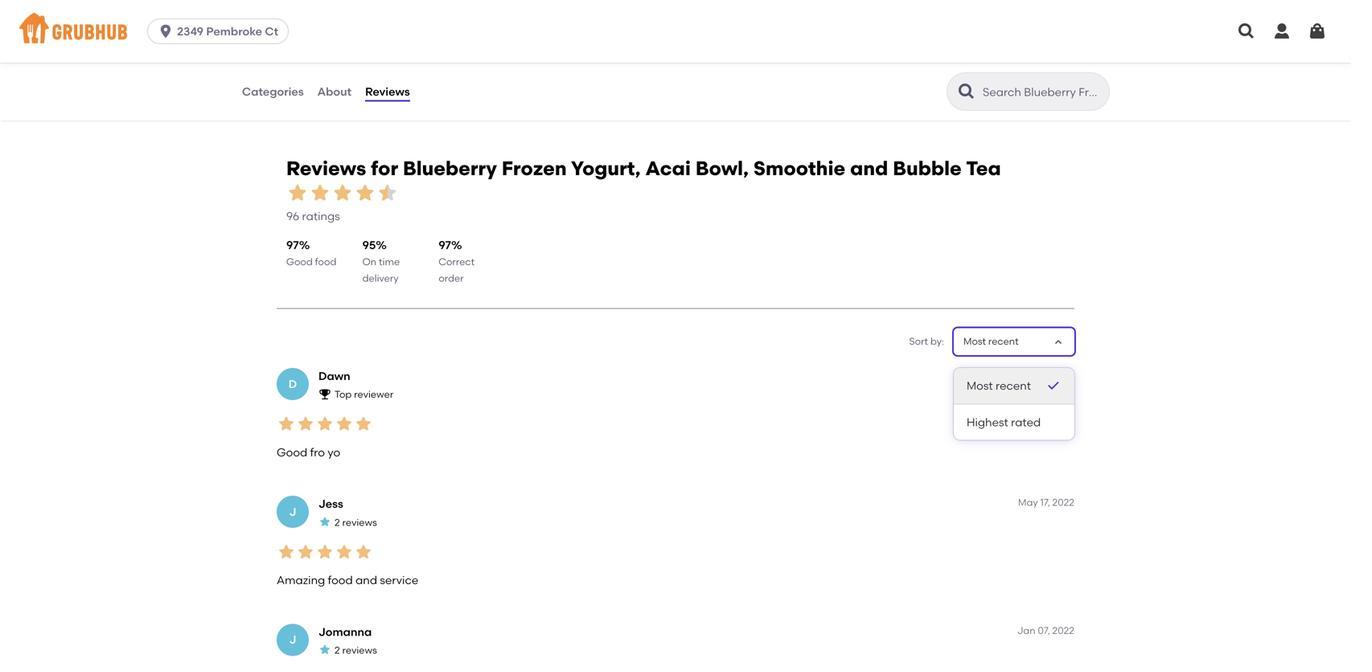Task type: describe. For each thing, give the bounding box(es) containing it.
good inside 97 good food
[[286, 256, 313, 268]]

3 min from the left
[[870, 55, 888, 67]]

blueberry
[[403, 157, 497, 180]]

3 2022 from the top
[[1053, 625, 1075, 637]]

highest rated
[[967, 416, 1041, 429]]

1 vertical spatial good
[[277, 446, 308, 460]]

may 17, 2022
[[1019, 497, 1075, 509]]

96
[[286, 210, 299, 223]]

delivery inside 35–50 min $4.49 delivery
[[291, 69, 327, 81]]

bowl,
[[696, 157, 749, 180]]

recent inside sort by: field
[[989, 336, 1019, 348]]

122
[[1030, 72, 1046, 86]]

0 vertical spatial most recent
[[964, 336, 1019, 348]]

dawn
[[319, 370, 351, 383]]

Sort by: field
[[964, 335, 1019, 349]]

top
[[335, 389, 352, 401]]

subscription pass image
[[265, 34, 281, 47]]

service
[[380, 574, 419, 588]]

95 on time delivery
[[363, 238, 400, 284]]

reviews for jess
[[342, 517, 377, 529]]

check icon image
[[1046, 378, 1062, 394]]

reviews button
[[365, 63, 411, 121]]

2 reviews for jomanna
[[335, 645, 377, 657]]

35–50 min $4.49 delivery
[[265, 55, 327, 81]]

97 for 97 correct order
[[439, 238, 451, 252]]

jan 07, 2022
[[1018, 625, 1075, 637]]

2 min from the left
[[583, 55, 600, 67]]

2349 pembroke ct
[[177, 25, 278, 38]]

may for good fro yo
[[1015, 369, 1035, 381]]

breakfast
[[287, 35, 332, 46]]

caret down icon image
[[1052, 336, 1065, 349]]

most inside sort by: field
[[964, 336, 986, 348]]

yogurt,
[[571, 157, 641, 180]]

by:
[[931, 336, 945, 348]]

most recent inside option
[[967, 379, 1031, 393]]

122 ratings
[[1030, 72, 1087, 86]]

may for amazing food and service
[[1019, 497, 1038, 509]]

svg image inside 2349 pembroke ct button
[[158, 23, 174, 39]]

ihop
[[265, 14, 298, 29]]

2 for jess
[[335, 517, 340, 529]]

$4.49
[[265, 69, 288, 81]]

categories
[[242, 85, 304, 98]]

min inside 35–50 min $4.49 delivery
[[295, 55, 313, 67]]

fro
[[310, 446, 325, 460]]

ratings for 122 ratings
[[1049, 72, 1087, 86]]

good fro yo
[[277, 446, 340, 460]]

reviews for jomanna
[[342, 645, 377, 657]]

ct
[[265, 25, 278, 38]]

17,
[[1041, 497, 1050, 509]]

bubble
[[893, 157, 962, 180]]

tea
[[966, 157, 1001, 180]]

95
[[363, 238, 376, 252]]

jess
[[319, 498, 343, 511]]

rated
[[1011, 416, 1041, 429]]

may 26, 2022
[[1015, 369, 1075, 381]]



Task type: vqa. For each thing, say whether or not it's contained in the screenshot.
MORE
no



Task type: locate. For each thing, give the bounding box(es) containing it.
svg image right svg image
[[1308, 22, 1327, 41]]

reviews right the about
[[365, 85, 410, 98]]

svg image
[[1273, 22, 1292, 41]]

2 97 from the left
[[439, 238, 451, 252]]

j left jess
[[289, 506, 296, 519]]

0 vertical spatial 2
[[335, 517, 340, 529]]

j left jomanna
[[289, 634, 296, 647]]

0 vertical spatial food
[[315, 256, 337, 268]]

reviews up 96 ratings
[[286, 157, 366, 180]]

2 2 reviews from the top
[[335, 645, 377, 657]]

2 for jomanna
[[335, 645, 340, 657]]

2 40–55 from the left
[[840, 55, 868, 67]]

reviews
[[365, 85, 410, 98], [286, 157, 366, 180]]

reviews for reviews
[[365, 85, 410, 98]]

most right by:
[[964, 336, 986, 348]]

1 vertical spatial most
[[967, 379, 993, 393]]

min
[[295, 55, 313, 67], [583, 55, 600, 67], [870, 55, 888, 67]]

reviewer
[[354, 389, 394, 401]]

2 reviews down jess
[[335, 517, 377, 529]]

may left 17,
[[1019, 497, 1038, 509]]

96 ratings
[[286, 210, 340, 223]]

recent left 26,
[[996, 379, 1031, 393]]

most up 'highest'
[[967, 379, 993, 393]]

0 vertical spatial recent
[[989, 336, 1019, 348]]

correct
[[439, 256, 475, 268]]

most recent up the most recent option on the right
[[964, 336, 1019, 348]]

1 vertical spatial recent
[[996, 379, 1031, 393]]

delivery
[[291, 69, 327, 81], [578, 69, 615, 81], [866, 69, 902, 81], [363, 273, 399, 284]]

1 horizontal spatial 40–55 min $6.99 delivery
[[840, 55, 902, 81]]

1 $6.99 from the left
[[552, 69, 576, 81]]

time
[[379, 256, 400, 268]]

0 horizontal spatial min
[[295, 55, 313, 67]]

good left fro
[[277, 446, 308, 460]]

2
[[335, 517, 340, 529], [335, 645, 340, 657]]

recent
[[989, 336, 1019, 348], [996, 379, 1031, 393]]

svg image left svg image
[[1237, 22, 1257, 41]]

2 40–55 min $6.99 delivery from the left
[[840, 55, 902, 81]]

reviews down jomanna
[[342, 645, 377, 657]]

2 reviews from the top
[[342, 645, 377, 657]]

search icon image
[[957, 82, 977, 101]]

1 j from the top
[[289, 506, 296, 519]]

1 horizontal spatial ratings
[[1049, 72, 1087, 86]]

frozen
[[502, 157, 567, 180]]

1 vertical spatial reviews
[[342, 645, 377, 657]]

svg image
[[1237, 22, 1257, 41], [1308, 22, 1327, 41], [158, 23, 174, 39]]

0 horizontal spatial $6.99
[[552, 69, 576, 81]]

0 horizontal spatial 40–55
[[552, 55, 581, 67]]

trophy icon image
[[319, 388, 331, 401]]

1 vertical spatial most recent
[[967, 379, 1031, 393]]

2022 right 26,
[[1053, 369, 1075, 381]]

97 correct order
[[439, 238, 475, 284]]

2 2022 from the top
[[1053, 497, 1075, 509]]

40–55
[[552, 55, 581, 67], [840, 55, 868, 67]]

$6.99
[[552, 69, 576, 81], [840, 69, 863, 81]]

j
[[289, 506, 296, 519], [289, 634, 296, 647]]

2 horizontal spatial min
[[870, 55, 888, 67]]

most
[[964, 336, 986, 348], [967, 379, 993, 393]]

Search Blueberry Frozen Yogurt, Acai Bowl, Smoothie and Bubble Tea  search field
[[982, 84, 1105, 100]]

food
[[315, 256, 337, 268], [328, 574, 353, 588]]

0 horizontal spatial and
[[356, 574, 377, 588]]

0 horizontal spatial 40–55 min $6.99 delivery
[[552, 55, 615, 81]]

most recent up highest rated
[[967, 379, 1031, 393]]

and
[[851, 157, 889, 180], [356, 574, 377, 588]]

0 vertical spatial good
[[286, 256, 313, 268]]

1 vertical spatial may
[[1019, 497, 1038, 509]]

1 2022 from the top
[[1053, 369, 1075, 381]]

j for jomanna
[[289, 634, 296, 647]]

jomanna
[[319, 626, 372, 640]]

acai
[[646, 157, 691, 180]]

yo
[[328, 446, 340, 460]]

most inside option
[[967, 379, 993, 393]]

2022 right 07,
[[1053, 625, 1075, 637]]

97 good food
[[286, 238, 337, 268]]

0 vertical spatial 2022
[[1053, 369, 1075, 381]]

about
[[318, 85, 352, 98]]

reviews for reviews for blueberry frozen yogurt, acai bowl, smoothie and bubble tea
[[286, 157, 366, 180]]

97 inside 97 good food
[[286, 238, 299, 252]]

2022
[[1053, 369, 1075, 381], [1053, 497, 1075, 509], [1053, 625, 1075, 637]]

1 vertical spatial 2 reviews
[[335, 645, 377, 657]]

0 vertical spatial 2 reviews
[[335, 517, 377, 529]]

1 40–55 min $6.99 delivery from the left
[[552, 55, 615, 81]]

2 2 from the top
[[335, 645, 340, 657]]

sort by:
[[910, 336, 945, 348]]

40–55 min $6.99 delivery
[[552, 55, 615, 81], [840, 55, 902, 81]]

35–50
[[265, 55, 293, 67]]

1 horizontal spatial svg image
[[1237, 22, 1257, 41]]

1 vertical spatial food
[[328, 574, 353, 588]]

food left on
[[315, 256, 337, 268]]

1 40–55 from the left
[[552, 55, 581, 67]]

1 2 from the top
[[335, 517, 340, 529]]

good
[[286, 256, 313, 268], [277, 446, 308, 460]]

2349 pembroke ct button
[[147, 19, 295, 44]]

2022 for good fro yo
[[1053, 369, 1075, 381]]

about button
[[317, 63, 352, 121]]

1 vertical spatial ratings
[[302, 210, 340, 223]]

categories button
[[241, 63, 305, 121]]

2022 right 17,
[[1053, 497, 1075, 509]]

recent inside option
[[996, 379, 1031, 393]]

0 vertical spatial j
[[289, 506, 296, 519]]

amazing food and service
[[277, 574, 419, 588]]

26,
[[1037, 369, 1050, 381]]

2 horizontal spatial svg image
[[1308, 22, 1327, 41]]

ratings right "122"
[[1049, 72, 1087, 86]]

reviews
[[342, 517, 377, 529], [342, 645, 377, 657]]

2 reviews down jomanna
[[335, 645, 377, 657]]

and left service
[[356, 574, 377, 588]]

97 for 97 good food
[[286, 238, 299, 252]]

2349
[[177, 25, 204, 38]]

1 min from the left
[[295, 55, 313, 67]]

1 horizontal spatial $6.99
[[840, 69, 863, 81]]

1 vertical spatial 2
[[335, 645, 340, 657]]

2 $6.99 from the left
[[840, 69, 863, 81]]

may
[[1015, 369, 1035, 381], [1019, 497, 1038, 509]]

1 horizontal spatial and
[[851, 157, 889, 180]]

highest
[[967, 416, 1009, 429]]

ratings right 96
[[302, 210, 340, 223]]

amazing
[[277, 574, 325, 588]]

pembroke
[[206, 25, 262, 38]]

star icon image
[[448, 54, 460, 67], [460, 54, 473, 67], [473, 54, 486, 67], [486, 54, 499, 67], [499, 54, 512, 67], [499, 54, 512, 67], [735, 54, 748, 67], [748, 54, 761, 67], [761, 54, 774, 67], [774, 54, 787, 67], [787, 54, 799, 67], [787, 54, 799, 67], [1023, 54, 1035, 67], [1035, 54, 1048, 67], [1048, 54, 1061, 67], [1061, 54, 1074, 67], [1074, 54, 1087, 67], [1074, 54, 1087, 67], [286, 182, 309, 204], [309, 182, 331, 204], [331, 182, 354, 204], [354, 182, 377, 204], [377, 182, 399, 204], [377, 182, 399, 204], [277, 415, 296, 434], [296, 415, 315, 434], [315, 415, 335, 434], [335, 415, 354, 434], [354, 415, 373, 434], [319, 516, 331, 529], [277, 543, 296, 562], [296, 543, 315, 562], [315, 543, 335, 562], [335, 543, 354, 562], [354, 543, 373, 562], [319, 644, 331, 657]]

1 vertical spatial 2022
[[1053, 497, 1075, 509]]

97 inside 97 correct order
[[439, 238, 451, 252]]

2 j from the top
[[289, 634, 296, 647]]

jan
[[1018, 625, 1036, 637]]

1 horizontal spatial 40–55
[[840, 55, 868, 67]]

most recent option
[[954, 368, 1075, 405]]

reviews down jess
[[342, 517, 377, 529]]

97 up correct
[[439, 238, 451, 252]]

2 vertical spatial 2022
[[1053, 625, 1075, 637]]

2 down jomanna
[[335, 645, 340, 657]]

most recent
[[964, 336, 1019, 348], [967, 379, 1031, 393]]

1 vertical spatial reviews
[[286, 157, 366, 180]]

1 vertical spatial and
[[356, 574, 377, 588]]

1 horizontal spatial 97
[[439, 238, 451, 252]]

ihop link
[[265, 12, 512, 31]]

ratings
[[1049, 72, 1087, 86], [302, 210, 340, 223]]

1 vertical spatial j
[[289, 634, 296, 647]]

recent up the most recent option on the right
[[989, 336, 1019, 348]]

97
[[286, 238, 299, 252], [439, 238, 451, 252]]

j for jess
[[289, 506, 296, 519]]

smoothie
[[754, 157, 846, 180]]

1 horizontal spatial min
[[583, 55, 600, 67]]

0 vertical spatial reviews
[[365, 85, 410, 98]]

reviews for blueberry frozen yogurt, acai bowl, smoothie and bubble tea
[[286, 157, 1001, 180]]

0 vertical spatial most
[[964, 336, 986, 348]]

may left 26,
[[1015, 369, 1035, 381]]

food right amazing
[[328, 574, 353, 588]]

07,
[[1038, 625, 1050, 637]]

2 reviews
[[335, 517, 377, 529], [335, 645, 377, 657]]

svg image left 2349
[[158, 23, 174, 39]]

97 down 96
[[286, 238, 299, 252]]

top reviewer
[[335, 389, 394, 401]]

0 horizontal spatial 97
[[286, 238, 299, 252]]

main navigation navigation
[[0, 0, 1352, 63]]

and left bubble
[[851, 157, 889, 180]]

sort
[[910, 336, 928, 348]]

2 reviews for jess
[[335, 517, 377, 529]]

delivery inside '95 on time delivery'
[[363, 273, 399, 284]]

on
[[363, 256, 377, 268]]

for
[[371, 157, 398, 180]]

d
[[289, 378, 297, 391]]

ratings for 96 ratings
[[302, 210, 340, 223]]

0 vertical spatial ratings
[[1049, 72, 1087, 86]]

0 vertical spatial reviews
[[342, 517, 377, 529]]

0 vertical spatial and
[[851, 157, 889, 180]]

order
[[439, 273, 464, 284]]

0 horizontal spatial ratings
[[302, 210, 340, 223]]

1 97 from the left
[[286, 238, 299, 252]]

2 down jess
[[335, 517, 340, 529]]

reviews inside button
[[365, 85, 410, 98]]

2022 for amazing food and service
[[1053, 497, 1075, 509]]

0 vertical spatial may
[[1015, 369, 1035, 381]]

good down 96
[[286, 256, 313, 268]]

1 reviews from the top
[[342, 517, 377, 529]]

food inside 97 good food
[[315, 256, 337, 268]]

1 2 reviews from the top
[[335, 517, 377, 529]]

0 horizontal spatial svg image
[[158, 23, 174, 39]]



